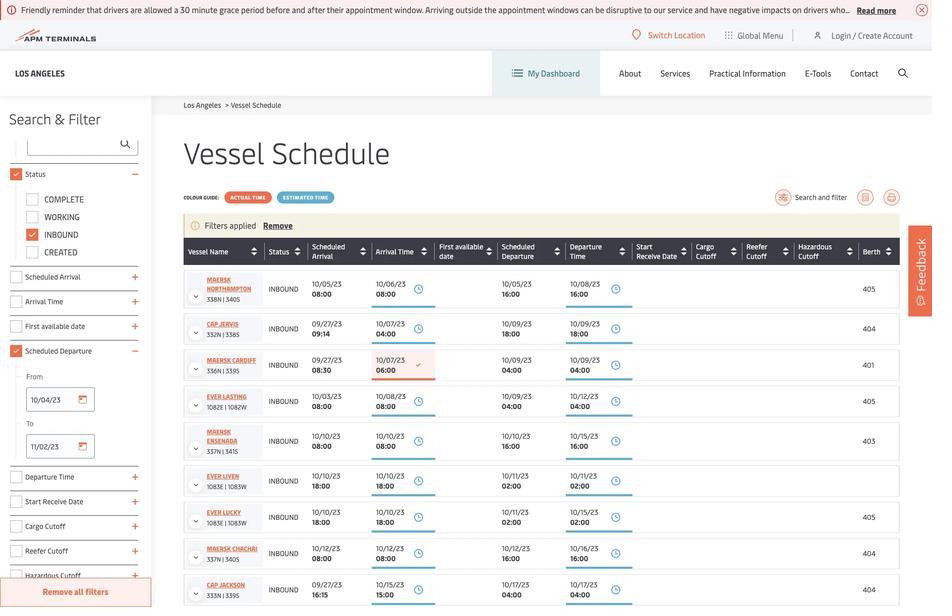 Task type: vqa. For each thing, say whether or not it's contained in the screenshot.
THE MAERSK CHACHAI 337N | 340S
yes



Task type: locate. For each thing, give the bounding box(es) containing it.
practical information button
[[709, 50, 786, 96]]

08:00 down 10/03/23
[[312, 402, 332, 412]]

drivers left are
[[104, 4, 128, 15]]

2 vertical spatial 405
[[863, 513, 876, 523]]

1 vertical spatial 10/08/23
[[376, 392, 406, 401]]

remove down estimated
[[263, 220, 293, 231]]

| right 338n
[[223, 296, 224, 304]]

339s inside the maersk cardiff 336n | 339s
[[226, 367, 240, 375]]

maersk
[[207, 276, 231, 284], [207, 357, 231, 365], [207, 428, 231, 436], [207, 545, 231, 553]]

and left filter
[[818, 193, 830, 202]]

10/05/23 16:00
[[502, 279, 532, 299]]

2 1083e from the top
[[207, 520, 223, 528]]

ever left lucky
[[207, 509, 221, 517]]

1083e down lucky
[[207, 520, 223, 528]]

1 horizontal spatial 10/05/23
[[502, 279, 532, 289]]

10/03/23
[[312, 392, 342, 401]]

1 10/05/23 from the left
[[312, 279, 342, 289]]

hazardous cutoff button for berth button for the departure time button associated with first available date button associated with scheduled arrival button associated with second "status" button from the left
[[798, 242, 856, 261]]

0 horizontal spatial los
[[15, 67, 29, 78]]

09/27/23 up 08:30 on the bottom left of the page
[[312, 356, 342, 365]]

1 horizontal spatial angeles
[[196, 100, 221, 110]]

1 10/07/23 from the top
[[376, 319, 405, 329]]

10/15/23 for 02:00
[[570, 508, 598, 518]]

search inside button
[[795, 193, 817, 202]]

on left 'time.'
[[870, 4, 879, 15]]

appointment right the
[[498, 4, 545, 15]]

0 horizontal spatial 10/17/23
[[502, 581, 529, 590]]

1 09/27/23 from the top
[[312, 319, 342, 329]]

1 vertical spatial 337n
[[207, 556, 221, 564]]

10/10/23 08:00 down 10/03/23 08:00
[[312, 432, 340, 451]]

close alert image
[[916, 4, 928, 16]]

340s inside maersk chachai 337n | 340s
[[225, 556, 239, 564]]

3 09/27/23 from the top
[[312, 581, 342, 590]]

09/27/23
[[312, 319, 342, 329], [312, 356, 342, 365], [312, 581, 342, 590]]

cap for 09/27/23 09:14
[[207, 320, 218, 328]]

northampton
[[207, 285, 251, 293]]

0 vertical spatial los angeles link
[[15, 67, 65, 79]]

menu
[[763, 30, 784, 41]]

15:00
[[376, 591, 394, 600]]

2 10/09/23 18:00 from the left
[[570, 319, 600, 339]]

1 scheduled arrival button from the left
[[312, 242, 369, 261]]

angeles for los angeles > vessel schedule
[[196, 100, 221, 110]]

our
[[654, 4, 666, 15]]

time right actual
[[252, 194, 266, 201]]

maersk for 10/12/23
[[207, 545, 231, 553]]

0 horizontal spatial 10/09/23 18:00
[[502, 319, 532, 339]]

1 1083w from the top
[[228, 483, 247, 491]]

10/15/23 down 10/12/23 04:00
[[570, 432, 598, 441]]

1 time from the left
[[252, 194, 266, 201]]

1 horizontal spatial los angeles link
[[184, 100, 221, 110]]

09/27/23 up 16:15
[[312, 581, 342, 590]]

2 cap from the top
[[207, 582, 218, 590]]

1 horizontal spatial 10/12/23 08:00
[[376, 544, 404, 564]]

switch
[[648, 29, 672, 40]]

| inside ever lucky 1083e | 1083w
[[225, 520, 226, 528]]

e-tools button
[[805, 50, 831, 96]]

1 horizontal spatial 10/08/23
[[570, 279, 600, 289]]

1083e inside ever lucky 1083e | 1083w
[[207, 520, 223, 528]]

| inside the maersk cardiff 336n | 339s
[[223, 367, 224, 375]]

1 10/10/23 08:00 from the left
[[312, 432, 340, 451]]

cargo for first "status" button from the left
[[696, 242, 714, 252]]

None checkbox
[[10, 168, 22, 181], [10, 296, 22, 308], [10, 321, 22, 333], [10, 496, 22, 508], [10, 546, 22, 558], [10, 168, 22, 181], [10, 296, 22, 308], [10, 321, 22, 333], [10, 496, 22, 508], [10, 546, 22, 558]]

0 vertical spatial 337n
[[207, 448, 221, 456]]

name for first "status" button from the left
[[210, 247, 228, 256]]

08:00 inside 10/06/23 08:00
[[376, 290, 396, 299]]

1 berth button from the left
[[863, 244, 897, 260]]

08:00 down 10/06/23
[[376, 290, 396, 299]]

my dashboard
[[528, 68, 580, 79]]

1 horizontal spatial 10/10/23 08:00
[[376, 432, 404, 451]]

1083e down liven
[[207, 483, 223, 491]]

inbound
[[44, 229, 78, 240], [269, 284, 299, 294], [269, 324, 299, 334], [269, 361, 299, 370], [269, 397, 299, 407], [269, 437, 299, 446], [269, 477, 299, 486], [269, 513, 299, 523], [269, 549, 299, 559], [269, 586, 299, 595]]

reefer for first "status" button from the left scheduled arrival button
[[747, 242, 767, 252]]

10/07/23 for 06:00
[[376, 356, 405, 365]]

16:00 inside 10/16/23 16:00
[[570, 554, 588, 564]]

berth button
[[863, 244, 897, 260], [863, 244, 897, 260]]

inbound for 10/16/23 16:00
[[269, 549, 299, 559]]

16:00 for 10/16/23 16:00
[[570, 554, 588, 564]]

drivers left who on the top
[[804, 4, 828, 15]]

10/10/23 08:00
[[312, 432, 340, 451], [376, 432, 404, 451]]

0 vertical spatial 10/07/23
[[376, 319, 405, 329]]

0 horizontal spatial appointment
[[346, 4, 392, 15]]

1 horizontal spatial 10/09/23 18:00
[[570, 319, 600, 339]]

contact
[[850, 68, 879, 79]]

services
[[661, 68, 690, 79]]

10/09/23 04:00 for 10/09/23
[[502, 356, 532, 375]]

1 vertical spatial search
[[795, 193, 817, 202]]

10/08/23 08:00
[[376, 392, 406, 412]]

on right impacts
[[792, 4, 802, 15]]

scheduled departure for first available date button associated with scheduled arrival button associated with second "status" button from the left
[[502, 242, 535, 261]]

0 horizontal spatial 10/05/23
[[312, 279, 342, 289]]

1 status button from the left
[[269, 244, 305, 260]]

2 339s from the top
[[226, 592, 239, 600]]

10/17/23 04:00 down 10/16/23 16:00
[[570, 581, 598, 600]]

scheduled arrival button for first "status" button from the left
[[312, 242, 369, 261]]

10/09/23 18:00 down 10/08/23 16:00
[[570, 319, 600, 339]]

0 horizontal spatial 10/08/23
[[376, 392, 406, 401]]

340s down northampton
[[226, 296, 240, 304]]

maersk inside maersk northampton 338n | 340s
[[207, 276, 231, 284]]

2 maersk from the top
[[207, 357, 231, 365]]

09/27/23 for 08:30
[[312, 356, 342, 365]]

1 1083e from the top
[[207, 483, 223, 491]]

339s inside cap jackson 333n | 339s
[[226, 592, 239, 600]]

switch location
[[648, 29, 705, 40]]

1 10/12/23 08:00 from the left
[[312, 544, 340, 564]]

cargo for second "status" button from the left
[[696, 242, 714, 252]]

1 339s from the top
[[226, 367, 240, 375]]

10/10/23
[[312, 432, 340, 441], [376, 432, 404, 441], [502, 432, 530, 441], [312, 472, 340, 481], [376, 472, 404, 481], [312, 508, 340, 518], [376, 508, 404, 518]]

arrival time for scheduled arrival button associated with second "status" button from the left
[[376, 247, 414, 256]]

read more button
[[857, 4, 896, 16]]

cargo cutoff button
[[696, 242, 740, 261], [696, 242, 740, 261]]

08:00 down 10/08/23 08:00
[[376, 442, 396, 451]]

1 horizontal spatial time
[[315, 194, 329, 201]]

| for 10/15/23 02:00
[[225, 520, 226, 528]]

time for scheduled arrival button associated with second "status" button from the left arrival time button
[[398, 247, 414, 256]]

10/17/23 down 10/16/23 16:00
[[570, 581, 598, 590]]

10/16/23 16:00
[[570, 544, 598, 564]]

1 horizontal spatial 10/17/23 04:00
[[570, 581, 598, 600]]

10/09/23 18:00 down 10/05/23 16:00
[[502, 319, 532, 339]]

cardiff
[[232, 357, 256, 365]]

first available date for first available date button corresponding to first "status" button from the left scheduled arrival button
[[439, 242, 483, 261]]

1 maersk from the top
[[207, 276, 231, 284]]

337n inside maersk chachai 337n | 340s
[[207, 556, 221, 564]]

10/10/23 08:00 down 10/08/23 08:00
[[376, 432, 404, 451]]

1 vertical spatial 340s
[[225, 556, 239, 564]]

08:00 up 09/27/23 09:14
[[312, 290, 332, 299]]

16:00 for 10/05/23 16:00
[[502, 290, 520, 299]]

created
[[44, 247, 78, 258]]

reefer
[[747, 242, 767, 252], [747, 242, 767, 252], [25, 547, 46, 556]]

16:00 inside 10/08/23 16:00
[[570, 290, 588, 299]]

To text field
[[26, 435, 95, 459]]

02:00 up 10/12/23 16:00
[[502, 518, 521, 528]]

remove inside "remove all filters" button
[[43, 587, 72, 598]]

period
[[241, 4, 264, 15]]

| inside maersk chachai 337n | 340s
[[222, 556, 224, 564]]

| for 10/16/23 16:00
[[222, 556, 224, 564]]

cargo
[[696, 242, 714, 252], [696, 242, 714, 252], [25, 522, 43, 532]]

vessel name for vessel name button for first "status" button from the left
[[188, 247, 228, 256]]

first available date button for first "status" button from the left scheduled arrival button
[[439, 242, 495, 261]]

remove left all
[[43, 587, 72, 598]]

los angeles link left >
[[184, 100, 221, 110]]

cap for 09/27/23 16:15
[[207, 582, 218, 590]]

1083w for 10/11/23 02:00
[[228, 483, 247, 491]]

2 vertical spatial 09/27/23
[[312, 581, 342, 590]]

vessel name button for second "status" button from the left
[[188, 244, 262, 260]]

0 horizontal spatial drivers
[[104, 4, 128, 15]]

09/27/23 up 09:14
[[312, 319, 342, 329]]

2 10/17/23 from the left
[[570, 581, 598, 590]]

1 vertical spatial cap
[[207, 582, 218, 590]]

1 vertical spatial angeles
[[196, 100, 221, 110]]

search for search & filter
[[9, 109, 51, 128]]

ever inside ever lasting 1082e | 1082w
[[207, 393, 221, 401]]

drivers
[[901, 4, 926, 15]]

0 vertical spatial 1083w
[[228, 483, 247, 491]]

337n up jackson
[[207, 556, 221, 564]]

10/17/23 down 10/12/23 16:00
[[502, 581, 529, 590]]

drivers
[[104, 4, 128, 15], [804, 4, 828, 15]]

1 vertical spatial 10/07/23
[[376, 356, 405, 365]]

| inside 'cap jervis 332n | 338s'
[[223, 331, 224, 339]]

2 09/27/23 from the top
[[312, 356, 342, 365]]

lucky
[[223, 509, 241, 517]]

339s down jackson
[[226, 592, 239, 600]]

1 ever from the top
[[207, 393, 221, 401]]

| for 10/11/23 02:00
[[225, 483, 226, 491]]

windows
[[547, 4, 579, 15]]

lasting
[[223, 393, 247, 401]]

10/05/23 for 08:00
[[312, 279, 342, 289]]

0 vertical spatial cap
[[207, 320, 218, 328]]

1 405 from the top
[[863, 284, 876, 294]]

appointment right their
[[346, 4, 392, 15]]

1 vertical spatial 10/15/23
[[570, 508, 598, 518]]

1083e
[[207, 483, 223, 491], [207, 520, 223, 528]]

cap up 332n
[[207, 320, 218, 328]]

09/27/23 09:14
[[312, 319, 342, 339]]

10/10/23 16:00
[[502, 432, 530, 451]]

1 horizontal spatial on
[[870, 4, 879, 15]]

1 drivers from the left
[[104, 4, 128, 15]]

maersk up northampton
[[207, 276, 231, 284]]

10/11/23 up 10/12/23 16:00
[[502, 508, 529, 518]]

2 10/07/23 from the top
[[376, 356, 405, 365]]

1 337n from the top
[[207, 448, 221, 456]]

1 cap from the top
[[207, 320, 218, 328]]

dashboard
[[541, 68, 580, 79]]

337n for 10/12/23 08:00
[[207, 556, 221, 564]]

10/11/23 02:00 up 10/12/23 16:00
[[502, 508, 529, 528]]

1 hazardous cutoff button from the left
[[798, 242, 856, 261]]

| inside maersk northampton 338n | 340s
[[223, 296, 224, 304]]

2 404 from the top
[[863, 549, 876, 559]]

| left 341s
[[222, 448, 224, 456]]

1 vertical spatial 09/27/23
[[312, 356, 342, 365]]

appointment
[[346, 4, 392, 15], [498, 4, 545, 15]]

10/05/23 for 16:00
[[502, 279, 532, 289]]

angeles for los angeles
[[31, 67, 65, 78]]

that
[[87, 4, 102, 15]]

>
[[225, 100, 229, 110]]

08:00 up 10/15/23 15:00 at bottom left
[[376, 554, 396, 564]]

status
[[25, 169, 46, 179], [269, 247, 289, 256], [269, 247, 289, 256]]

0 vertical spatial angeles
[[31, 67, 65, 78]]

time for arrival time button corresponding to first "status" button from the left scheduled arrival button
[[398, 247, 414, 256]]

| right 336n
[[223, 367, 224, 375]]

405 for 10/08/23
[[863, 284, 876, 294]]

2 hazardous cutoff button from the left
[[798, 242, 856, 261]]

10/09/23 18:00
[[502, 319, 532, 339], [570, 319, 600, 339]]

inbound for 10/17/23 04:00
[[269, 586, 299, 595]]

02:00 down 10/10/23 16:00
[[502, 482, 521, 491]]

1 404 from the top
[[863, 324, 876, 334]]

name
[[210, 247, 228, 256], [210, 247, 228, 256]]

| inside maersk ensenada 337n | 341s
[[222, 448, 224, 456]]

| right 333n
[[223, 592, 224, 600]]

1 vertical spatial 404
[[863, 549, 876, 559]]

1 horizontal spatial search
[[795, 193, 817, 202]]

10/17/23 04:00 down 10/12/23 16:00
[[502, 581, 529, 600]]

None text field
[[27, 132, 138, 156]]

1083w down lucky
[[228, 520, 247, 528]]

3 maersk from the top
[[207, 428, 231, 436]]

login / create account link
[[813, 20, 913, 50]]

feedback
[[912, 238, 929, 292]]

1 horizontal spatial drivers
[[804, 4, 828, 15]]

16:00 inside 10/15/23 16:00
[[570, 442, 588, 451]]

los angeles
[[15, 67, 65, 78]]

and left after
[[292, 4, 305, 15]]

0 horizontal spatial time
[[252, 194, 266, 201]]

339s for 08:30
[[226, 367, 240, 375]]

0 vertical spatial ever
[[207, 393, 221, 401]]

| down lucky
[[225, 520, 226, 528]]

1 vertical spatial remove
[[43, 587, 72, 598]]

1 horizontal spatial appointment
[[498, 4, 545, 15]]

2 berth button from the left
[[863, 244, 897, 260]]

2 first available date button from the left
[[439, 242, 495, 261]]

0 horizontal spatial search
[[9, 109, 51, 128]]

405 for 10/15/23
[[863, 513, 876, 523]]

10/12/23 08:00 up 10/15/23 15:00 at bottom left
[[376, 544, 404, 564]]

04:00
[[376, 329, 396, 339], [502, 366, 522, 375], [570, 366, 590, 375], [502, 402, 522, 412], [570, 402, 590, 412], [502, 591, 522, 600], [570, 591, 590, 600]]

information
[[743, 68, 786, 79]]

2 10/05/23 from the left
[[502, 279, 532, 289]]

10/11/23 02:00 for 10/15/23
[[502, 508, 529, 528]]

340s down "chachai"
[[225, 556, 239, 564]]

remove all filters
[[43, 587, 108, 598]]

10/09/23 04:00 for 10/12/23
[[502, 392, 532, 412]]

10/09/23 for 10/09/23 04:00
[[502, 356, 532, 365]]

10/08/23 16:00
[[570, 279, 600, 299]]

date
[[662, 252, 677, 261], [662, 252, 677, 261], [69, 497, 83, 507]]

10/15/23 for 16:00
[[570, 432, 598, 441]]

None checkbox
[[10, 271, 22, 283], [10, 346, 22, 358], [10, 472, 22, 484], [10, 521, 22, 533], [10, 570, 22, 583], [10, 271, 22, 283], [10, 346, 22, 358], [10, 472, 22, 484], [10, 521, 22, 533], [10, 570, 22, 583]]

2 337n from the top
[[207, 556, 221, 564]]

| inside ever lasting 1082e | 1082w
[[225, 404, 226, 412]]

cap inside 'cap jervis 332n | 338s'
[[207, 320, 218, 328]]

1082w
[[228, 404, 247, 412]]

/
[[853, 30, 856, 41]]

10/09/23 for 10/09/23 18:00
[[502, 319, 532, 329]]

los angeles link up search & filter
[[15, 67, 65, 79]]

inbound for 10/12/23 04:00
[[269, 397, 299, 407]]

ever for 10/15/23
[[207, 509, 221, 517]]

1 vertical spatial 339s
[[226, 592, 239, 600]]

2 vertical spatial 10/15/23
[[376, 581, 404, 590]]

0 vertical spatial los
[[15, 67, 29, 78]]

08:00 inside 10/03/23 08:00
[[312, 402, 332, 412]]

0 horizontal spatial 10/17/23 04:00
[[502, 581, 529, 600]]

1083e inside ever liven 1083e | 1083w
[[207, 483, 223, 491]]

angeles up search & filter
[[31, 67, 65, 78]]

before
[[266, 4, 290, 15]]

los for los angeles > vessel schedule
[[184, 100, 194, 110]]

1 vertical spatial 1083w
[[228, 520, 247, 528]]

departure time button for first available date button associated with scheduled arrival button associated with second "status" button from the left
[[570, 242, 630, 261]]

2 scheduled arrival button from the left
[[312, 242, 370, 261]]

10/08/23
[[570, 279, 600, 289], [376, 392, 406, 401]]

0 vertical spatial 10/08/23
[[570, 279, 600, 289]]

10/10/23 18:00
[[312, 472, 340, 491], [376, 472, 404, 491], [312, 508, 340, 528], [376, 508, 404, 528]]

10/07/23 down 10/06/23 08:00
[[376, 319, 405, 329]]

1 berth from the left
[[863, 247, 881, 256]]

arrival time button for first "status" button from the left scheduled arrival button
[[376, 244, 433, 260]]

| up jackson
[[222, 556, 224, 564]]

berth for first "status" button from the left
[[863, 247, 881, 256]]

ever inside ever liven 1083e | 1083w
[[207, 473, 221, 481]]

16:00 inside 10/05/23 16:00
[[502, 290, 520, 299]]

maersk inside maersk chachai 337n | 340s
[[207, 545, 231, 553]]

339s down "cardiff"
[[226, 367, 240, 375]]

2 10/10/23 08:00 from the left
[[376, 432, 404, 451]]

date for start receive date button related to first available date button corresponding to first "status" button from the left scheduled arrival button the departure time button
[[662, 252, 677, 261]]

and inside button
[[818, 193, 830, 202]]

10/09/23 04:00
[[502, 356, 532, 375], [570, 356, 600, 375], [502, 392, 532, 412]]

0 vertical spatial 340s
[[226, 296, 240, 304]]

2 horizontal spatial and
[[818, 193, 830, 202]]

08:00 up 09/27/23 16:15
[[312, 554, 332, 564]]

their
[[327, 4, 344, 15]]

login
[[831, 30, 851, 41]]

1 horizontal spatial los
[[184, 100, 194, 110]]

1 horizontal spatial 10/17/23
[[570, 581, 598, 590]]

tools
[[812, 68, 831, 79]]

3 ever from the top
[[207, 509, 221, 517]]

16:00 inside 10/12/23 16:00
[[502, 554, 520, 564]]

0 vertical spatial 09/27/23
[[312, 319, 342, 329]]

2 vertical spatial ever
[[207, 509, 221, 517]]

search left filter
[[795, 193, 817, 202]]

0 horizontal spatial on
[[792, 4, 802, 15]]

02:00 up 10/16/23 at right bottom
[[570, 518, 590, 528]]

ever up 1082e
[[207, 393, 221, 401]]

0 horizontal spatial 10/10/23 08:00
[[312, 432, 340, 451]]

estimated time
[[283, 194, 329, 201]]

2 1083w from the top
[[228, 520, 247, 528]]

403
[[863, 437, 876, 446]]

16:00 for 10/08/23 16:00
[[570, 290, 588, 299]]

0 vertical spatial 10/15/23
[[570, 432, 598, 441]]

3 404 from the top
[[863, 586, 876, 595]]

start for first "status" button from the left scheduled arrival button
[[637, 242, 652, 252]]

0 horizontal spatial los angeles link
[[15, 67, 65, 79]]

ever for 10/12/23
[[207, 393, 221, 401]]

about button
[[619, 50, 641, 96]]

1 vertical spatial 405
[[863, 397, 876, 407]]

search left &
[[9, 109, 51, 128]]

2 405 from the top
[[863, 397, 876, 407]]

1 vertical spatial schedule
[[272, 132, 390, 172]]

333n
[[207, 592, 221, 600]]

340s inside maersk northampton 338n | 340s
[[226, 296, 240, 304]]

337n down ensenada
[[207, 448, 221, 456]]

e-
[[805, 68, 812, 79]]

and left "have"
[[695, 4, 708, 15]]

the
[[484, 4, 496, 15]]

status button
[[269, 244, 305, 260], [269, 244, 306, 260]]

cap inside cap jackson 333n | 339s
[[207, 582, 218, 590]]

10/09/23 for 10/12/23 04:00
[[502, 392, 532, 401]]

maersk up ensenada
[[207, 428, 231, 436]]

0 vertical spatial 1083e
[[207, 483, 223, 491]]

0 vertical spatial 404
[[863, 324, 876, 334]]

angeles left >
[[196, 100, 221, 110]]

start receive date button for first available date button corresponding to first "status" button from the left scheduled arrival button the departure time button
[[637, 242, 690, 261]]

maersk inside the maersk cardiff 336n | 339s
[[207, 357, 231, 365]]

reefer for scheduled arrival button associated with second "status" button from the left
[[747, 242, 767, 252]]

2 vertical spatial 404
[[863, 586, 876, 595]]

maersk left "chachai"
[[207, 545, 231, 553]]

337n inside maersk ensenada 337n | 341s
[[207, 448, 221, 456]]

scheduled departure
[[502, 242, 535, 261], [502, 242, 535, 261], [25, 347, 92, 356]]

berth button for first available date button corresponding to first "status" button from the left scheduled arrival button the departure time button
[[863, 244, 897, 260]]

10/07/23 up 06:00
[[376, 356, 405, 365]]

COMPLETE checkbox
[[26, 194, 38, 206]]

| inside ever liven 1083e | 1083w
[[225, 483, 226, 491]]

08:00 down 06:00
[[376, 402, 396, 412]]

| left 338s
[[223, 331, 224, 339]]

10/11/23 down 10/10/23 16:00
[[502, 472, 529, 481]]

hazardous
[[798, 242, 832, 252], [798, 242, 832, 252], [25, 571, 59, 581]]

first available date
[[439, 242, 483, 261], [439, 242, 483, 261], [25, 322, 85, 331]]

scheduled departure button
[[502, 242, 563, 261], [502, 242, 564, 261]]

2 10/17/23 04:00 from the left
[[570, 581, 598, 600]]

| inside cap jackson 333n | 339s
[[223, 592, 224, 600]]

10/12/23 08:00 up 09/27/23 16:15
[[312, 544, 340, 564]]

3 405 from the top
[[863, 513, 876, 523]]

1083w inside ever lucky 1083e | 1083w
[[228, 520, 247, 528]]

2 on from the left
[[870, 4, 879, 15]]

2 time from the left
[[315, 194, 329, 201]]

0 vertical spatial search
[[9, 109, 51, 128]]

0 horizontal spatial remove
[[43, 587, 72, 598]]

405 for 10/12/23
[[863, 397, 876, 407]]

0 vertical spatial 339s
[[226, 367, 240, 375]]

arrival
[[376, 247, 397, 256], [376, 247, 397, 256], [312, 252, 333, 261], [312, 252, 333, 261], [60, 272, 80, 282], [25, 297, 46, 307]]

10/15/23 up 15:00
[[376, 581, 404, 590]]

INBOUND checkbox
[[26, 229, 38, 241]]

on
[[792, 4, 802, 15], [870, 4, 879, 15]]

2 berth from the left
[[863, 247, 881, 256]]

departure time for the departure time button associated with first available date button associated with scheduled arrival button associated with second "status" button from the left
[[570, 242, 602, 261]]

berth button for the departure time button associated with first available date button associated with scheduled arrival button associated with second "status" button from the left
[[863, 244, 897, 260]]

cap up 333n
[[207, 582, 218, 590]]

reefer cutoff button for hazardous cutoff 'button' for berth button for the departure time button associated with first available date button associated with scheduled arrival button associated with second "status" button from the left
[[747, 242, 792, 261]]

| down liven
[[225, 483, 226, 491]]

hazardous cutoff
[[798, 242, 832, 261], [798, 242, 832, 261], [25, 571, 81, 581]]

1 vertical spatial ever
[[207, 473, 221, 481]]

0 horizontal spatial 10/12/23 08:00
[[312, 544, 340, 564]]

0 horizontal spatial angeles
[[31, 67, 65, 78]]

date for first available date button associated with scheduled arrival button associated with second "status" button from the left
[[439, 252, 454, 261]]

| right 1082e
[[225, 404, 226, 412]]

1 vertical spatial los angeles link
[[184, 100, 221, 110]]

0 vertical spatial 405
[[863, 284, 876, 294]]

10/05/23 08:00
[[312, 279, 342, 299]]

maersk up 336n
[[207, 357, 231, 365]]

10/11/23 02:00 up 10/15/23 02:00
[[570, 472, 597, 491]]

ever
[[207, 393, 221, 401], [207, 473, 221, 481], [207, 509, 221, 517]]

ever inside ever lucky 1083e | 1083w
[[207, 509, 221, 517]]

16:00 for 10/12/23 16:00
[[502, 554, 520, 564]]

reefer cutoff
[[747, 242, 767, 261], [747, 242, 767, 261], [25, 547, 68, 556]]

10/17/23 04:00
[[502, 581, 529, 600], [570, 581, 598, 600]]

404 for 10/17/23
[[863, 586, 876, 595]]

time right estimated
[[315, 194, 329, 201]]

16:00 inside 10/10/23 16:00
[[502, 442, 520, 451]]

1 vertical spatial 1083e
[[207, 520, 223, 528]]

10/12/23 08:00
[[312, 544, 340, 564], [376, 544, 404, 564]]

maersk inside maersk ensenada 337n | 341s
[[207, 428, 231, 436]]

1 first available date button from the left
[[439, 242, 495, 261]]

inbound for 10/08/23 16:00
[[269, 284, 299, 294]]

10/12/23 16:00
[[502, 544, 530, 564]]

actual time
[[230, 194, 266, 201]]

ever liven 1083e | 1083w
[[207, 473, 247, 491]]

1 10/17/23 04:00 from the left
[[502, 581, 529, 600]]

10/11/23 02:00 down 10/10/23 16:00
[[502, 472, 529, 491]]

1083w inside ever liven 1083e | 1083w
[[228, 483, 247, 491]]

09:14
[[312, 329, 330, 339]]

1 horizontal spatial remove
[[263, 220, 293, 231]]

arrival time
[[376, 247, 414, 256], [376, 247, 414, 256], [25, 297, 63, 307]]

ever left liven
[[207, 473, 221, 481]]

2 ever from the top
[[207, 473, 221, 481]]

10/15/23 up 10/16/23 at right bottom
[[570, 508, 598, 518]]

| for 10/17/23 04:00
[[223, 592, 224, 600]]

4 maersk from the top
[[207, 545, 231, 553]]

cutoff
[[696, 252, 716, 261], [696, 252, 717, 261], [747, 252, 767, 261], [747, 252, 767, 261], [798, 252, 819, 261], [798, 252, 819, 261], [45, 522, 65, 532], [48, 547, 68, 556], [60, 571, 81, 581]]

start receive date for the departure time button associated with first available date button associated with scheduled arrival button associated with second "status" button from the left start receive date button
[[637, 242, 677, 261]]

time for the departure time button associated with first available date button associated with scheduled arrival button associated with second "status" button from the left
[[570, 252, 586, 261]]

1083w down liven
[[228, 483, 247, 491]]

date for the departure time button associated with first available date button associated with scheduled arrival button associated with second "status" button from the left start receive date button
[[662, 252, 677, 261]]

1 vertical spatial los
[[184, 100, 194, 110]]



Task type: describe. For each thing, give the bounding box(es) containing it.
10/15/23 02:00
[[570, 508, 598, 528]]

338n
[[207, 296, 222, 304]]

create
[[858, 30, 881, 41]]

status for first "status" button from the left
[[269, 247, 289, 256]]

arriving
[[425, 4, 454, 15]]

e-tools
[[805, 68, 831, 79]]

read more
[[857, 4, 896, 15]]

maersk ensenada 337n | 341s
[[207, 428, 238, 456]]

time for estimated time
[[315, 194, 329, 201]]

who
[[830, 4, 846, 15]]

vessel name button for first "status" button from the left
[[188, 244, 262, 260]]

negative
[[729, 4, 760, 15]]

departure time for first available date button corresponding to first "status" button from the left scheduled arrival button the departure time button
[[570, 242, 602, 261]]

338s
[[226, 331, 239, 339]]

start receive date button for the departure time button associated with first available date button associated with scheduled arrival button associated with second "status" button from the left
[[637, 242, 690, 261]]

16:00 for 10/15/23 16:00
[[570, 442, 588, 451]]

1083e for 10/15/23 02:00
[[207, 520, 223, 528]]

first for first available date button associated with scheduled arrival button associated with second "status" button from the left
[[439, 242, 454, 252]]

1 10/09/23 18:00 from the left
[[502, 319, 532, 339]]

404 for 10/09/23
[[863, 324, 876, 334]]

from
[[26, 372, 43, 382]]

inbound for 10/09/23 18:00
[[269, 324, 299, 334]]

colour
[[184, 194, 202, 201]]

estimated
[[283, 194, 314, 201]]

ever for 10/11/23
[[207, 473, 221, 481]]

be
[[595, 4, 604, 15]]

339s for 16:15
[[226, 592, 239, 600]]

10/03/23 08:00
[[312, 392, 342, 412]]

hazardous cutoff for berth button for the departure time button associated with first available date button associated with scheduled arrival button associated with second "status" button from the left
[[798, 242, 832, 261]]

global
[[738, 30, 761, 41]]

1083w for 10/15/23 02:00
[[228, 520, 247, 528]]

time.
[[881, 4, 899, 15]]

1 10/17/23 from the left
[[502, 581, 529, 590]]

filters applied remove
[[205, 220, 293, 231]]

filters
[[85, 587, 108, 598]]

los for los angeles
[[15, 67, 29, 78]]

10/11/23 02:00 for 10/11/23
[[502, 472, 529, 491]]

From text field
[[26, 388, 95, 412]]

| for 10/09/23 18:00
[[223, 331, 224, 339]]

arrival time for first "status" button from the left scheduled arrival button
[[376, 247, 414, 256]]

04:00 inside 10/12/23 04:00
[[570, 402, 590, 412]]

30
[[180, 4, 190, 15]]

09/27/23 for 16:15
[[312, 581, 342, 590]]

340s for 10/12/23 08:00
[[225, 556, 239, 564]]

08:00 inside 10/05/23 08:00
[[312, 290, 332, 299]]

maersk chachai 337n | 340s
[[207, 545, 257, 564]]

global menu
[[738, 30, 784, 41]]

16:15
[[312, 591, 328, 600]]

1 on from the left
[[792, 4, 802, 15]]

more
[[877, 4, 896, 15]]

colour guide:
[[184, 194, 219, 201]]

02:00 up 10/15/23 02:00
[[570, 482, 590, 491]]

0 horizontal spatial and
[[292, 4, 305, 15]]

08:00 down 10/03/23 08:00
[[312, 442, 332, 451]]

0 vertical spatial schedule
[[252, 100, 281, 110]]

th
[[928, 4, 932, 15]]

start receive date for start receive date button related to first available date button corresponding to first "status" button from the left scheduled arrival button the departure time button
[[637, 242, 677, 261]]

10/15/23 16:00
[[570, 432, 598, 451]]

first for first available date button corresponding to first "status" button from the left scheduled arrival button
[[439, 242, 453, 252]]

| for 10/15/23 16:00
[[222, 448, 224, 456]]

services button
[[661, 50, 690, 96]]

2 drivers from the left
[[804, 4, 828, 15]]

| for 10/08/23 16:00
[[223, 296, 224, 304]]

to
[[26, 419, 34, 429]]

location
[[674, 29, 705, 40]]

start for scheduled arrival button associated with second "status" button from the left
[[637, 242, 652, 252]]

remove button
[[263, 220, 293, 231]]

a
[[174, 4, 178, 15]]

| for 10/12/23 04:00
[[225, 404, 226, 412]]

los angeles > vessel schedule
[[184, 100, 281, 110]]

status for second "status" button from the left
[[269, 247, 289, 256]]

vessel name for second "status" button from the left vessel name button
[[188, 247, 228, 256]]

first available date button for scheduled arrival button associated with second "status" button from the left
[[439, 242, 495, 261]]

jackson
[[219, 582, 245, 590]]

reefer cutoff button for hazardous cutoff 'button' related to berth button for first available date button corresponding to first "status" button from the left scheduled arrival button the departure time button
[[747, 242, 792, 261]]

CREATED checkbox
[[26, 247, 38, 259]]

reminder
[[52, 4, 85, 15]]

filter
[[832, 193, 847, 202]]

disruptive
[[606, 4, 642, 15]]

10/16/23
[[570, 544, 598, 554]]

have
[[710, 4, 727, 15]]

1 horizontal spatial and
[[695, 4, 708, 15]]

berth for second "status" button from the left
[[863, 247, 881, 256]]

impacts
[[762, 4, 791, 15]]

search for search and filter
[[795, 193, 817, 202]]

WORKING checkbox
[[26, 211, 38, 223]]

maersk cardiff 336n | 339s
[[207, 357, 256, 375]]

departure time button for first available date button corresponding to first "status" button from the left scheduled arrival button
[[570, 242, 630, 261]]

cap jackson 333n | 339s
[[207, 582, 245, 600]]

liven
[[223, 473, 239, 481]]

switch location button
[[632, 29, 705, 40]]

0 vertical spatial remove
[[263, 220, 293, 231]]

1 appointment from the left
[[346, 4, 392, 15]]

cap jervis 332n | 338s
[[207, 320, 239, 339]]

inbound for 10/15/23 02:00
[[269, 513, 299, 523]]

my
[[528, 68, 539, 79]]

are
[[130, 4, 142, 15]]

scheduled arrival for scheduled arrival button associated with second "status" button from the left
[[312, 242, 345, 261]]

ever lucky 1083e | 1083w
[[207, 509, 247, 528]]

06:00
[[376, 366, 396, 375]]

04:00 inside 10/07/23 04:00
[[376, 329, 396, 339]]

10/15/23 for 15:00
[[376, 581, 404, 590]]

grace
[[219, 4, 239, 15]]

remove all filters button
[[0, 579, 151, 608]]

practical
[[709, 68, 741, 79]]

scheduled arrival button for second "status" button from the left
[[312, 242, 370, 261]]

practical information
[[709, 68, 786, 79]]

09/27/23 08:30
[[312, 356, 342, 375]]

10/11/23 down 10/15/23 16:00 at the right bottom of the page
[[570, 472, 597, 481]]

arrival time button for scheduled arrival button associated with second "status" button from the left
[[376, 244, 432, 260]]

minute
[[192, 4, 217, 15]]

10/12/23 04:00
[[570, 392, 598, 412]]

my dashboard button
[[512, 50, 580, 96]]

vessel schedule
[[184, 132, 390, 172]]

10/11/23 for 10/15/23 02:00
[[502, 508, 529, 518]]

time for first available date button corresponding to first "status" button from the left scheduled arrival button the departure time button
[[570, 252, 586, 261]]

08:00 inside 10/08/23 08:00
[[376, 402, 396, 412]]

time for actual time
[[252, 194, 266, 201]]

inbound for 10/09/23 04:00
[[269, 361, 299, 370]]

contact button
[[850, 50, 879, 96]]

09/27/23 for 09:14
[[312, 319, 342, 329]]

08:30
[[312, 366, 331, 375]]

service
[[668, 4, 693, 15]]

name for second "status" button from the left
[[210, 247, 228, 256]]

actual
[[230, 194, 251, 201]]

336n
[[207, 367, 221, 375]]

first available date for first available date button associated with scheduled arrival button associated with second "status" button from the left
[[439, 242, 483, 261]]

date for first available date button corresponding to first "status" button from the left scheduled arrival button
[[439, 252, 453, 261]]

chachai
[[232, 545, 257, 553]]

1083e for 10/11/23 02:00
[[207, 483, 223, 491]]

to
[[644, 4, 652, 15]]

332n
[[207, 331, 221, 339]]

2 10/12/23 08:00 from the left
[[376, 544, 404, 564]]

hazardous cutoff for berth button for first available date button corresponding to first "status" button from the left scheduled arrival button the departure time button
[[798, 242, 832, 261]]

friendly
[[21, 4, 50, 15]]

ever lasting 1082e | 1082w
[[207, 393, 247, 412]]

filter
[[68, 109, 101, 128]]

02:00 inside 10/15/23 02:00
[[570, 518, 590, 528]]

maersk for 10/10/23
[[207, 428, 231, 436]]

| for 10/09/23 04:00
[[223, 367, 224, 375]]

outside
[[456, 4, 483, 15]]

2 appointment from the left
[[498, 4, 545, 15]]

allowed
[[144, 4, 172, 15]]

guide:
[[203, 194, 219, 201]]

10/06/23
[[376, 279, 406, 289]]

16:00 for 10/10/23 16:00
[[502, 442, 520, 451]]

inbound for 10/15/23 16:00
[[269, 437, 299, 446]]

10/07/23 04:00
[[376, 319, 405, 339]]

window.
[[394, 4, 424, 15]]

receive for the departure time button associated with first available date button associated with scheduled arrival button associated with second "status" button from the left start receive date button
[[637, 252, 661, 261]]

2 status button from the left
[[269, 244, 306, 260]]

feedback button
[[908, 226, 932, 317]]

401
[[863, 361, 874, 370]]

read
[[857, 4, 875, 15]]

hazardous cutoff button for berth button for first available date button corresponding to first "status" button from the left scheduled arrival button the departure time button
[[798, 242, 856, 261]]

10/08/23 for 16:00
[[570, 279, 600, 289]]

inbound for 10/11/23 02:00
[[269, 477, 299, 486]]

after
[[307, 4, 325, 15]]

scheduled arrival for first "status" button from the left scheduled arrival button
[[312, 242, 345, 261]]



